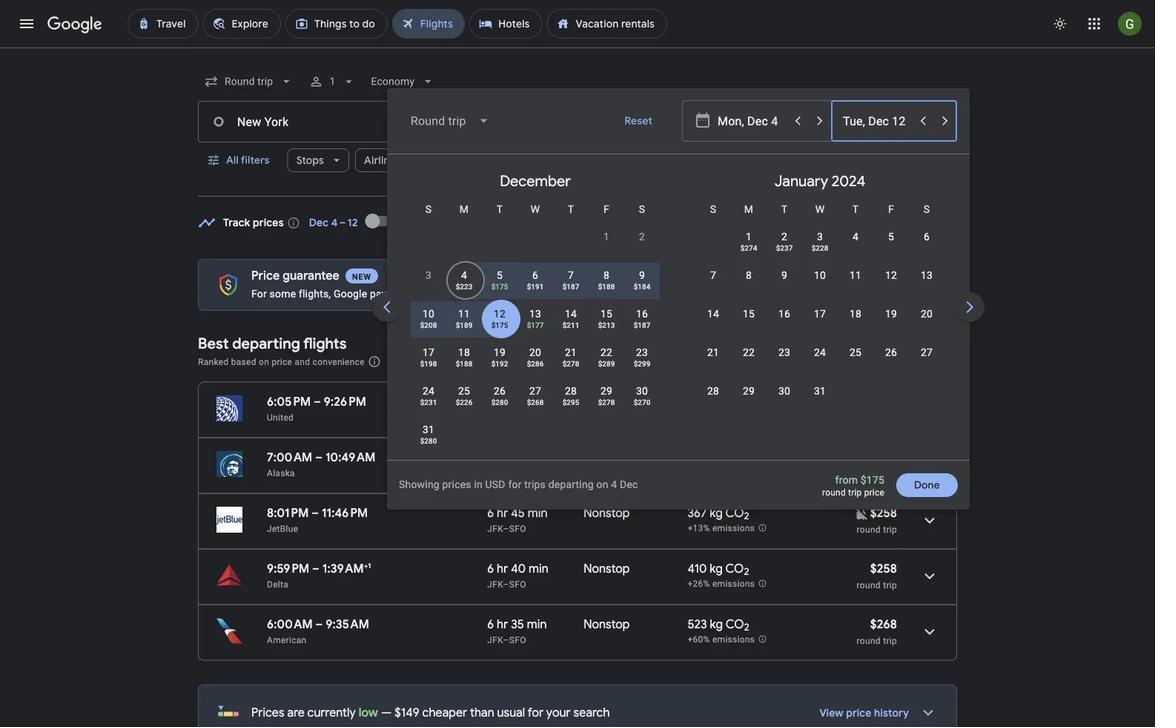 Task type: vqa. For each thing, say whether or not it's contained in the screenshot.


Task type: locate. For each thing, give the bounding box(es) containing it.
grid
[[393, 160, 1156, 469]]

2 28 from the left
[[708, 385, 720, 397]]

0 horizontal spatial price
[[251, 268, 280, 283]]

1 vertical spatial for
[[508, 478, 522, 490]]

sat, jan 20 element
[[921, 306, 933, 321]]

0 vertical spatial 31
[[815, 385, 826, 397]]

31 down "$231"
[[423, 423, 435, 435]]

you down "fri, dec 8" element
[[592, 287, 608, 300]]

airlines
[[364, 154, 401, 167]]

9 inside 9 $184
[[639, 269, 645, 281]]

13 down 6 "button"
[[921, 269, 933, 281]]

0 horizontal spatial 22
[[601, 346, 613, 358]]

some
[[270, 287, 296, 300]]

0 horizontal spatial 13
[[530, 308, 542, 320]]

0 vertical spatial 3
[[818, 230, 824, 243]]

emissions for 367
[[713, 523, 755, 534]]

– right 7:00 am
[[315, 450, 323, 465]]

28 inside 28 $295
[[565, 385, 577, 397]]

– inside 6 hr 35 min jfk – sfo
[[503, 635, 510, 645]]

– inside 6:00 am – 9:35 am american
[[316, 616, 323, 632]]

0 horizontal spatial 25
[[458, 385, 470, 397]]

3 up the for some flights, google pays you the difference if the price drops after you book.
[[426, 269, 432, 281]]

showing prices in usd for trips departing on 4 dec
[[399, 478, 638, 490]]

t
[[497, 203, 503, 215], [568, 203, 574, 215], [782, 203, 788, 215], [853, 203, 859, 215]]

0 horizontal spatial on
[[259, 356, 269, 367]]

hr for 45
[[497, 505, 508, 520]]

1 horizontal spatial 3
[[818, 230, 824, 243]]

5 nonstop from the top
[[584, 616, 630, 632]]

flight details. leaves john f. kennedy international airport at 6:00 am on monday, december 4 and arrives at san francisco international airport at 9:35 am on monday, december 4. image
[[913, 614, 948, 650]]

6 inside 6 "button"
[[924, 230, 930, 243]]

trip left done
[[884, 468, 898, 479]]

thu, dec 28 element
[[565, 384, 577, 398]]

price
[[505, 154, 531, 167], [251, 268, 280, 283]]

22 for 22
[[743, 346, 755, 358]]

, 237 us dollars element
[[776, 243, 793, 252]]

january 2024
[[775, 171, 866, 190]]

m for january 2024
[[745, 203, 754, 215]]

3 nonstop flight. element from the top
[[584, 505, 630, 523]]

21 down $211
[[565, 346, 577, 358]]

jfk
[[488, 468, 503, 478], [488, 523, 503, 534], [488, 579, 503, 589], [488, 635, 503, 645]]

co inside the "367 kg co 2"
[[726, 505, 744, 520]]

6 for 6 hr 49 min
[[488, 450, 494, 465]]

0 vertical spatial $188
[[598, 282, 615, 291]]

, 188 us dollars element up mon, dec 25 "element" on the left bottom of the page
[[456, 359, 473, 368]]

$187 for 7
[[563, 282, 580, 291]]

round down 268 us dollars text box
[[857, 635, 881, 646]]

f inside january 2024 row group
[[889, 203, 895, 215]]

kg for 253
[[710, 450, 723, 465]]

1 jfk from the top
[[488, 468, 503, 478]]

f up fri, dec 1 element at the top right of page
[[604, 203, 610, 215]]

1 $258 from the top
[[871, 450, 898, 465]]

, 175 us dollars element right if
[[492, 282, 508, 291]]

emissions
[[713, 523, 755, 534], [713, 579, 755, 589], [713, 634, 755, 645]]

13 inside 13 $177
[[530, 308, 542, 320]]

co right sun, jan 28 element
[[728, 394, 746, 409]]

jfk right in
[[488, 468, 503, 478]]

28 for 28 $295
[[565, 385, 577, 397]]

8 inside "button"
[[746, 269, 752, 281]]

0 vertical spatial 24
[[815, 346, 826, 358]]

1 15 from the left
[[601, 308, 613, 320]]

0 vertical spatial , 188 us dollars element
[[598, 282, 615, 291]]

8 inside 8 $188
[[604, 269, 610, 281]]

sfo inside the 6 hr 21 min ewr – sfo
[[513, 412, 530, 422]]

$228
[[812, 243, 829, 252]]

kg for 304
[[712, 394, 725, 409]]

1
[[330, 75, 336, 88], [604, 230, 610, 243], [746, 230, 752, 243], [555, 356, 560, 367], [368, 561, 371, 570]]

adult.
[[563, 356, 586, 367]]

2 round trip from the top
[[857, 524, 898, 535]]

2 nonstop from the top
[[584, 450, 630, 465]]

, 280 us dollars element up ewr
[[492, 398, 508, 407]]

round up "this price for this flight doesn't include overhead bin access. if you need a carry-on bag, use the bags filter to update prices." icon on the right bottom of page
[[857, 468, 881, 479]]

2 8 from the left
[[746, 269, 752, 281]]

23
[[636, 346, 648, 358], [779, 346, 791, 358]]

3 emissions from the top
[[713, 634, 755, 645]]

round trip down "this price for this flight doesn't include overhead bin access. if you need a carry-on bag, use the bags filter to update prices." icon on the right bottom of page
[[857, 524, 898, 535]]

emissions for 410
[[713, 579, 755, 589]]

0 vertical spatial , 175 us dollars element
[[492, 282, 508, 291]]

1 horizontal spatial $268
[[871, 616, 898, 632]]

emissions down 410 kg co 2
[[713, 579, 755, 589]]

– down the total duration 6 hr 40 min. element
[[503, 579, 510, 589]]

4 nonstop flight. element from the top
[[584, 561, 630, 578]]

21 inside 21 $278
[[565, 346, 577, 358]]

$278
[[563, 359, 580, 368], [598, 398, 615, 407]]

3 inside 3 $228
[[818, 230, 824, 243]]

$198
[[420, 359, 437, 368]]

min inside 6 hr 40 min jfk – sfo
[[529, 561, 549, 576]]

– down 26 $280
[[507, 412, 513, 422]]

1 9 from the left
[[639, 269, 645, 281]]

1 horizontal spatial , 278 us dollars element
[[598, 398, 615, 407]]

0 vertical spatial dec
[[309, 216, 329, 230]]

, 274 us dollars element
[[741, 243, 758, 252]]

23 inside button
[[779, 346, 791, 358]]

Return text field
[[844, 101, 912, 141]]

0 vertical spatial 4
[[853, 230, 859, 243]]

6
[[924, 230, 930, 243], [533, 269, 539, 281], [488, 394, 494, 409], [488, 450, 494, 465], [488, 505, 494, 520], [488, 561, 494, 576], [488, 616, 494, 632]]

united
[[267, 412, 294, 422]]

book.
[[611, 287, 638, 300]]

1 vertical spatial 18
[[458, 346, 470, 358]]

prices for prices are currently low — $149 cheaper than usual for your search
[[251, 705, 285, 720]]

1 horizontal spatial dec
[[620, 478, 638, 490]]

2 up the +13% emissions
[[744, 510, 750, 522]]

view
[[820, 707, 844, 720]]

11 $189
[[456, 308, 473, 329]]

$188 for 18
[[456, 359, 473, 368]]

mon, jan 15 element
[[743, 306, 755, 321]]

18 button
[[838, 306, 874, 342]]

6 inside 6 hr 35 min jfk – sfo
[[488, 616, 494, 632]]

16 inside 16 $187
[[636, 308, 648, 320]]

1 m from the left
[[460, 203, 469, 215]]

w down december on the top of the page
[[531, 203, 540, 215]]

0 horizontal spatial 27
[[530, 385, 542, 397]]

december row group
[[393, 160, 678, 458]]

6 inside the 6 hr 21 min ewr – sfo
[[488, 394, 494, 409]]

2 258 us dollars text field from the top
[[871, 505, 898, 520]]

1 vertical spatial , 188 us dollars element
[[456, 359, 473, 368]]

hr inside 6 hr 49 min jfk – sfo
[[497, 450, 508, 465]]

0 horizontal spatial 16
[[636, 308, 648, 320]]

mon, dec 4, departure date. element
[[461, 268, 467, 283]]

19 down 12 button
[[886, 308, 898, 320]]

1 horizontal spatial 24
[[815, 346, 826, 358]]

2 jfk from the top
[[488, 523, 503, 534]]

2 emissions from the top
[[713, 579, 755, 589]]

1 horizontal spatial f
[[889, 203, 895, 215]]

optional
[[589, 356, 624, 367]]

round down $258 text field
[[857, 580, 881, 590]]

29 $278
[[598, 385, 615, 407]]

5 inside button
[[889, 230, 895, 243]]

, 289 us dollars element
[[598, 359, 615, 368]]

25 inside 25 $226
[[458, 385, 470, 397]]

16 down 9 button
[[779, 308, 791, 320]]

sfo down 40
[[510, 579, 526, 589]]

15 button
[[731, 306, 767, 342]]

– down total duration 6 hr 35 min. "element"
[[503, 635, 510, 645]]

1 inside the 9:59 pm – 1:39 am + 1
[[368, 561, 371, 570]]

25 inside button
[[850, 346, 862, 358]]

8 down 1 button
[[604, 269, 610, 281]]

, 188 us dollars element up fri, dec 15 element
[[598, 282, 615, 291]]

, 295 us dollars element
[[563, 398, 580, 407]]

wed, jan 17 element
[[815, 306, 826, 321]]

0 horizontal spatial m
[[460, 203, 469, 215]]

2 up +26% emissions
[[744, 565, 750, 578]]

, 184 us dollars element
[[634, 282, 651, 291]]

23 down 16 button
[[779, 346, 791, 358]]

28 up ', 295 us dollars' 'element'
[[565, 385, 577, 397]]

the
[[415, 287, 430, 300], [493, 287, 508, 300]]

wed, jan 10 element
[[815, 268, 826, 283]]

, 278 us dollars element up thu, dec 28 element
[[563, 359, 580, 368]]

6 $191
[[527, 269, 544, 291]]

tue, dec 12, return date. element
[[494, 306, 506, 321]]

1 nonstop from the top
[[584, 394, 630, 409]]

$258 down from $175 round trip price
[[871, 505, 898, 520]]

s down airlines popup button
[[426, 203, 432, 215]]

4 hr from the top
[[497, 561, 508, 576]]

$175 right if
[[492, 282, 508, 291]]

kg for 410
[[710, 561, 723, 576]]

for
[[251, 287, 267, 300]]

8:01 pm
[[267, 505, 309, 520]]

13 for 13 $177
[[530, 308, 542, 320]]

25 for 25
[[850, 346, 862, 358]]

1 vertical spatial , 187 us dollars element
[[634, 320, 651, 329]]

Return text field
[[843, 102, 911, 142]]

price up "this price for this flight doesn't include overhead bin access. if you need a carry-on bag, use the bags filter to update prices." icon on the right bottom of page
[[865, 487, 885, 498]]

2 7 from the left
[[711, 269, 717, 281]]

the right if
[[493, 287, 508, 300]]

$226
[[456, 398, 473, 407]]

3 $258 from the top
[[871, 561, 898, 576]]

thu, jan 4 element
[[853, 229, 859, 244]]

29 down $289
[[601, 385, 613, 397]]

showing
[[399, 478, 440, 490]]

0 horizontal spatial 30
[[636, 385, 648, 397]]

min inside 6 hr 35 min jfk – sfo
[[527, 616, 547, 632]]

2 inside the "367 kg co 2"
[[744, 510, 750, 522]]

18 for 18
[[850, 308, 862, 320]]

1 horizontal spatial 23
[[779, 346, 791, 358]]

8 down $274
[[746, 269, 752, 281]]

1 horizontal spatial 25
[[850, 346, 862, 358]]

kg right 304
[[712, 394, 725, 409]]

4 jfk from the top
[[488, 635, 503, 645]]

3 t from the left
[[782, 203, 788, 215]]

20 inside 20 $286
[[530, 346, 542, 358]]

, 187 us dollars element up sat, dec 23 "element"
[[634, 320, 651, 329]]

, 286 us dollars element
[[527, 359, 544, 368]]

flights,
[[299, 287, 331, 300]]

3 hr from the top
[[497, 505, 508, 520]]

kg for 523
[[710, 616, 723, 632]]

hr inside 6 hr 40 min jfk – sfo
[[497, 561, 508, 576]]

1 horizontal spatial $188
[[598, 282, 615, 291]]

Departure text field
[[718, 101, 786, 141], [717, 102, 786, 142]]

, 191 us dollars element
[[527, 282, 544, 291]]

dec inside search box
[[620, 478, 638, 490]]

24 $231
[[420, 385, 437, 407]]

you right pays
[[395, 287, 412, 300]]

sfo for 21
[[513, 412, 530, 422]]

hr inside 6 hr 45 min jfk – sfo
[[497, 505, 508, 520]]

change appearance image
[[1043, 6, 1079, 42]]

24 for 24
[[815, 346, 826, 358]]

1 w from the left
[[531, 203, 540, 215]]

1 horizontal spatial 4
[[612, 478, 618, 490]]

, 280 us dollars element
[[492, 398, 508, 407], [420, 436, 437, 445]]

0 horizontal spatial 20
[[530, 346, 542, 358]]

12 down 5 button
[[886, 269, 898, 281]]

31
[[815, 385, 826, 397], [423, 423, 435, 435]]

m inside row group
[[460, 203, 469, 215]]

1 vertical spatial 4
[[461, 269, 467, 281]]

5 hr from the top
[[497, 616, 508, 632]]

1 horizontal spatial 16
[[779, 308, 791, 320]]

co inside 410 kg co 2
[[726, 561, 744, 576]]

0 horizontal spatial prices
[[253, 216, 284, 230]]

, 187 us dollars element for 16
[[634, 320, 651, 329]]

1 round trip from the top
[[857, 468, 898, 479]]

367 kg co 2
[[688, 505, 750, 522]]

0 vertical spatial 19
[[886, 308, 898, 320]]

2 22 from the left
[[743, 346, 755, 358]]

hr for 35
[[497, 616, 508, 632]]

1 horizontal spatial 22
[[743, 346, 755, 358]]

10 for 10
[[815, 269, 826, 281]]

10 inside '10 $208'
[[423, 308, 435, 320]]

30 down '23' button
[[779, 385, 791, 397]]

departing
[[232, 334, 300, 353], [549, 478, 594, 490]]

2 for 367
[[744, 510, 750, 522]]

0 horizontal spatial 21
[[511, 394, 522, 409]]

co for 523 kg co 2
[[726, 616, 745, 632]]

7 for 7 $187
[[568, 269, 574, 281]]

prices for track
[[253, 216, 284, 230]]

+ down 11:46 pm
[[364, 561, 368, 570]]

2 f from the left
[[889, 203, 895, 215]]

1 horizontal spatial 29
[[743, 385, 755, 397]]

1 horizontal spatial 8
[[746, 269, 752, 281]]

17 inside 17 'button'
[[815, 308, 826, 320]]

, 187 us dollars element
[[563, 282, 580, 291], [634, 320, 651, 329]]

27 inside 27 $268
[[530, 385, 542, 397]]

21 inside button
[[708, 346, 720, 358]]

367
[[688, 505, 707, 520]]

$149
[[395, 705, 420, 720]]

28 inside button
[[708, 385, 720, 397]]

0 horizontal spatial , 187 us dollars element
[[563, 282, 580, 291]]

9 down $237
[[782, 269, 788, 281]]

11 up $189 on the left of the page
[[458, 308, 470, 320]]

11 button
[[838, 268, 874, 303]]

1 , 175 us dollars element from the top
[[492, 282, 508, 291]]

31 inside 31 $280
[[423, 423, 435, 435]]

$231
[[420, 398, 437, 407]]

1 vertical spatial 12
[[494, 308, 506, 320]]

for left your
[[528, 705, 544, 720]]

$175
[[492, 282, 508, 291], [492, 320, 508, 329], [861, 474, 885, 486]]

3 nonstop from the top
[[584, 505, 630, 520]]

$258 for 253
[[871, 450, 898, 465]]

2 , 175 us dollars element from the top
[[492, 320, 508, 329]]

1 hr from the top
[[497, 394, 508, 409]]

than
[[470, 705, 495, 720]]

w for january 2024
[[816, 203, 825, 215]]

tue, jan 23 element
[[779, 345, 791, 360]]

round inside $268 round trip
[[857, 635, 881, 646]]

1 vertical spatial 258 us dollars text field
[[871, 505, 898, 520]]

0 vertical spatial on
[[259, 356, 269, 367]]

6 inside 6 hr 49 min jfk – sfo
[[488, 450, 494, 465]]

20 for 20
[[921, 308, 933, 320]]

learn more about tracked prices image
[[287, 216, 300, 230]]

kg
[[712, 394, 725, 409], [710, 450, 723, 465], [710, 505, 723, 520], [710, 561, 723, 576], [710, 616, 723, 632]]

0 horizontal spatial 28
[[565, 385, 577, 397]]

13
[[921, 269, 933, 281], [530, 308, 542, 320]]

1 nonstop flight. element from the top
[[584, 394, 630, 411]]

6 inside 6 $191
[[533, 269, 539, 281]]

2 9 from the left
[[782, 269, 788, 281]]

1 horizontal spatial 19
[[886, 308, 898, 320]]

0 vertical spatial $268
[[527, 398, 544, 407]]

sun, jan 14 element
[[708, 306, 720, 321]]

0 horizontal spatial 15
[[601, 308, 613, 320]]

trip down 268 us dollars text box
[[884, 635, 898, 646]]

nonstop
[[584, 394, 630, 409], [584, 450, 630, 465], [584, 505, 630, 520], [584, 561, 630, 576], [584, 616, 630, 632]]

– down the total duration 6 hr 45 min. element
[[503, 523, 510, 534]]

12 inside 12 $175
[[494, 308, 506, 320]]

30 for 30
[[779, 385, 791, 397]]

24 inside button
[[815, 346, 826, 358]]

row group
[[963, 160, 1156, 454]]

23 for 23
[[779, 346, 791, 358]]

1 vertical spatial $188
[[456, 359, 473, 368]]

prices left learn more about tracked prices icon
[[253, 216, 284, 230]]

, 228 us dollars element
[[812, 243, 829, 252]]

round down "this price for this flight doesn't include overhead bin access. if you need a carry-on bag, use the bags filter to update prices." icon on the right bottom of page
[[857, 524, 881, 535]]

leaves john f. kennedy international airport at 8:01 pm on monday, december 4 and arrives at san francisco international airport at 11:46 pm on monday, december 4. element
[[267, 505, 368, 520]]

1 23 from the left
[[636, 346, 648, 358]]

flights
[[304, 334, 347, 353]]

None search field
[[198, 64, 1156, 510]]

11 inside button
[[850, 269, 862, 281]]

9 up $184
[[639, 269, 645, 281]]

8 $188
[[598, 269, 615, 291]]

1 emissions from the top
[[713, 523, 755, 534]]

$175 up tue, dec 19 element
[[492, 320, 508, 329]]

main menu image
[[18, 15, 36, 33]]

fees right bag
[[697, 356, 715, 367]]

5 nonstop flight. element from the top
[[584, 616, 630, 634]]

0 vertical spatial 5
[[889, 230, 895, 243]]

– right departure time: 8:01 pm. text field
[[312, 505, 319, 520]]

0 horizontal spatial prices
[[251, 705, 285, 720]]

nonstop for 6 hr 35 min
[[584, 616, 630, 632]]

, 278 us dollars element
[[563, 359, 580, 368], [598, 398, 615, 407]]

$258 left flight details. leaves john f. kennedy international airport at 9:59 pm on monday, december 4 and arrives at san francisco international airport at 1:39 am on tuesday, december 5. icon
[[871, 561, 898, 576]]

1 horizontal spatial and
[[662, 356, 677, 367]]

6 inside 6 hr 40 min jfk – sfo
[[488, 561, 494, 576]]

on inside search box
[[597, 478, 609, 490]]

2 fees from the left
[[697, 356, 715, 367]]

22 for 22 $289
[[601, 346, 613, 358]]

tue, jan 9 element
[[782, 268, 788, 283]]

1 258 us dollars text field from the top
[[871, 450, 898, 465]]

price inside popup button
[[505, 154, 531, 167]]

2 15 from the left
[[743, 308, 755, 320]]

wed, dec 13 element
[[530, 306, 542, 321]]

7 inside 7 $187
[[568, 269, 574, 281]]

1 vertical spatial 20
[[530, 346, 542, 358]]

price up for
[[251, 268, 280, 283]]

loading results progress bar
[[0, 47, 1156, 50]]

30 inside button
[[779, 385, 791, 397]]

$188 up fri, dec 15 element
[[598, 282, 615, 291]]

12 for 12
[[886, 269, 898, 281]]

2 horizontal spatial 4
[[853, 230, 859, 243]]

24 up , 231 us dollars element
[[423, 385, 435, 397]]

$278 up thu, dec 28 element
[[563, 359, 580, 368]]

$258 for 367
[[871, 505, 898, 520]]

jfk for 6 hr 45 min
[[488, 523, 503, 534]]

and
[[295, 356, 310, 367], [662, 356, 677, 367]]

min inside the 6 hr 21 min ewr – sfo
[[525, 394, 545, 409]]

2 nonstop flight. element from the top
[[584, 450, 630, 467]]

wed, dec 27 element
[[530, 384, 542, 398]]

29
[[601, 385, 613, 397], [743, 385, 755, 397]]

and down the flights
[[295, 356, 310, 367]]

6 left 35
[[488, 616, 494, 632]]

18 down ', 189 us dollars' "element"
[[458, 346, 470, 358]]

6 button
[[910, 229, 945, 265]]

26 down 19 button
[[886, 346, 898, 358]]

kg inside 523 kg co 2
[[710, 616, 723, 632]]

6 for 6
[[533, 269, 539, 281]]

row containing 3
[[411, 261, 660, 303]]

required
[[451, 356, 485, 367]]

2 vertical spatial $258
[[871, 561, 898, 576]]

7 left the mon, jan 8 element
[[711, 269, 717, 281]]

, 187 us dollars element for 7
[[563, 282, 580, 291]]

13 button
[[910, 268, 945, 303]]

16 down book. at the top right
[[636, 308, 648, 320]]

and left bag
[[662, 356, 677, 367]]

1 vertical spatial $268
[[871, 616, 898, 632]]

0 horizontal spatial 9
[[639, 269, 645, 281]]

, 175 us dollars element up tue, dec 19 element
[[492, 320, 508, 329]]

learn more about ranking image
[[368, 355, 381, 368]]

based
[[231, 356, 257, 367]]

None text field
[[198, 101, 431, 142]]

price for price
[[505, 154, 531, 167]]

$280 for 31
[[420, 436, 437, 445]]

13 for 13
[[921, 269, 933, 281]]

s down emissions 'popup button'
[[711, 203, 717, 215]]

row containing 21
[[696, 338, 945, 381]]

26 up ewr
[[494, 385, 506, 397]]

$289
[[598, 359, 615, 368]]

28 button
[[696, 384, 731, 419]]

2 14 from the left
[[708, 308, 720, 320]]

nonstop flight. element for 6 hr 45 min
[[584, 505, 630, 523]]

1 s from the left
[[426, 203, 432, 215]]

20 for 20 $286
[[530, 346, 542, 358]]

12 inside button
[[886, 269, 898, 281]]

1 vertical spatial 5
[[497, 269, 503, 281]]

18
[[850, 308, 862, 320], [458, 346, 470, 358]]

sfo inside 6 hr 45 min jfk – sfo
[[510, 523, 526, 534]]

wed, jan 31 element
[[815, 384, 826, 398]]

18 inside 18 $188
[[458, 346, 470, 358]]

1 horizontal spatial 18
[[850, 308, 862, 320]]

$188 up mon, dec 25 "element" on the left bottom of the page
[[456, 359, 473, 368]]

1 button
[[303, 64, 362, 99]]

6 up "$191"
[[533, 269, 539, 281]]

18 inside button
[[850, 308, 862, 320]]

1 16 from the left
[[636, 308, 648, 320]]

2 for 523
[[745, 621, 750, 634]]

tue, dec 5 element
[[497, 268, 503, 283]]

, 280 us dollars element for 31
[[420, 436, 437, 445]]

min for 6 hr 35 min
[[527, 616, 547, 632]]

0 horizontal spatial the
[[415, 287, 430, 300]]

leaves john f. kennedy international airport at 6:00 am on monday, december 4 and arrives at san francisco international airport at 9:35 am on monday, december 4. element
[[267, 616, 369, 632]]

None field
[[198, 68, 300, 95], [365, 68, 441, 95], [399, 103, 502, 139], [198, 68, 300, 95], [365, 68, 441, 95], [399, 103, 502, 139]]

20 button
[[910, 306, 945, 342]]

16 inside button
[[779, 308, 791, 320]]

co up +60% emissions
[[726, 616, 745, 632]]

15 inside "15 $213"
[[601, 308, 613, 320]]

prices for showing
[[443, 478, 472, 490]]

11 for 11
[[850, 269, 862, 281]]

jfk inside 6 hr 45 min jfk – sfo
[[488, 523, 503, 534]]

0 vertical spatial 10
[[815, 269, 826, 281]]

19 inside 19 $192
[[494, 346, 506, 358]]

1 vertical spatial 13
[[530, 308, 542, 320]]

2 you from the left
[[592, 287, 608, 300]]

$258 round trip
[[857, 561, 898, 590]]

find the best price region
[[198, 203, 958, 247]]

1 horizontal spatial on
[[597, 478, 609, 490]]

1 horizontal spatial , 187 us dollars element
[[634, 320, 651, 329]]

$280 up ewr
[[492, 398, 508, 407]]

23 $299
[[634, 346, 651, 368]]

hr inside the 6 hr 21 min ewr – sfo
[[497, 394, 508, 409]]

16 button
[[767, 306, 803, 342]]

w inside december row group
[[531, 203, 540, 215]]

sfo down 45
[[510, 523, 526, 534]]

hr for 49
[[497, 450, 508, 465]]

$280 for 26
[[492, 398, 508, 407]]

13 up $177
[[530, 308, 542, 320]]

20 inside button
[[921, 308, 933, 320]]

– inside 6 hr 49 min jfk – sfo
[[503, 468, 510, 478]]

this price for this flight doesn't include overhead bin access. if you need a carry-on bag, use the bags filter to update prices. image
[[853, 504, 871, 521]]

all
[[226, 154, 239, 167]]

1 8 from the left
[[604, 269, 610, 281]]

0 vertical spatial 258 us dollars text field
[[871, 450, 898, 465]]

sort by:
[[896, 355, 934, 368]]

26 inside 26 button
[[886, 346, 898, 358]]

14 inside 14 button
[[708, 308, 720, 320]]

0 horizontal spatial 10
[[423, 308, 435, 320]]

jfk inside 6 hr 49 min jfk – sfo
[[488, 468, 503, 478]]

$175 for 5
[[492, 282, 508, 291]]

Arrival time: 9:26 PM. text field
[[324, 394, 366, 409]]

mon, dec 18 element
[[458, 345, 470, 360]]

2 inside button
[[639, 230, 645, 243]]

3 for 3
[[426, 269, 432, 281]]

0 vertical spatial 11
[[850, 269, 862, 281]]

departing right trips
[[549, 478, 594, 490]]

6 for 6 hr 40 min
[[488, 561, 494, 576]]

2 hr from the top
[[497, 450, 508, 465]]

thu, dec 21 element
[[565, 345, 577, 360]]

3 inside button
[[426, 269, 432, 281]]

0 vertical spatial 20
[[921, 308, 933, 320]]

1 horizontal spatial fees
[[697, 356, 715, 367]]

$270
[[634, 398, 651, 407]]

21 down 14 button
[[708, 346, 720, 358]]

1 7 from the left
[[568, 269, 574, 281]]

, 192 us dollars element
[[492, 359, 508, 368]]

2 for 253
[[745, 454, 750, 467]]

0 vertical spatial $175
[[492, 282, 508, 291]]

15 down 8 "button"
[[743, 308, 755, 320]]

2 $258 from the top
[[871, 505, 898, 520]]

round trip for 367
[[857, 524, 898, 535]]

swap origin and destination. image
[[425, 113, 443, 131]]

6 left 40
[[488, 561, 494, 576]]

30 button
[[767, 384, 803, 419]]

0 horizontal spatial and
[[295, 356, 310, 367]]

, 226 us dollars element
[[456, 398, 473, 407]]

0 horizontal spatial w
[[531, 203, 540, 215]]

26 button
[[874, 345, 910, 381]]

price for price guarantee
[[251, 268, 280, 283]]

1 horizontal spatial prices
[[390, 356, 416, 367]]

thu, jan 25 element
[[850, 345, 862, 360]]

nonstop flight. element for 6 hr 35 min
[[584, 616, 630, 634]]

4 t from the left
[[853, 203, 859, 215]]

grid containing december
[[393, 160, 1156, 469]]

22 up $289
[[601, 346, 613, 358]]

27 button
[[910, 345, 945, 381]]

nonstop flight. element
[[584, 394, 630, 411], [584, 450, 630, 467], [584, 505, 630, 523], [584, 561, 630, 578], [584, 616, 630, 634]]

2 29 from the left
[[743, 385, 755, 397]]

1 horizontal spatial 31
[[815, 385, 826, 397]]

25
[[850, 346, 862, 358], [458, 385, 470, 397]]

30 inside '30 $270'
[[636, 385, 648, 397]]

2 w from the left
[[816, 203, 825, 215]]

2 and from the left
[[662, 356, 677, 367]]

0 horizontal spatial 8
[[604, 269, 610, 281]]

1 horizontal spatial 15
[[743, 308, 755, 320]]

258 us dollars text field down from $175 round trip price
[[871, 505, 898, 520]]

m inside january 2024 row group
[[745, 203, 754, 215]]

kg up +60% emissions
[[710, 616, 723, 632]]

1 horizontal spatial , 188 us dollars element
[[598, 282, 615, 291]]

12 down 5 $175
[[494, 308, 506, 320]]

2 23 from the left
[[779, 346, 791, 358]]

, 188 us dollars element
[[598, 282, 615, 291], [456, 359, 473, 368]]

sfo inside 6 hr 49 min jfk – sfo
[[510, 468, 526, 478]]

kg up the +13% emissions
[[710, 505, 723, 520]]

1 30 from the left
[[636, 385, 648, 397]]

5 inside 5 $175
[[497, 269, 503, 281]]

0 vertical spatial $280
[[492, 398, 508, 407]]

ewr
[[488, 412, 507, 422]]

17 up , 198 us dollars element
[[423, 346, 435, 358]]

times
[[571, 154, 600, 167]]

1 vertical spatial $187
[[634, 320, 651, 329]]

guarantee
[[283, 268, 340, 283]]

4 nonstop from the top
[[584, 561, 630, 576]]

Arrival time: 10:49 AM. text field
[[326, 450, 376, 465]]

, 268 us dollars element
[[527, 398, 544, 407]]

1 horizontal spatial you
[[592, 287, 608, 300]]

3 $228
[[812, 230, 829, 252]]

3 s from the left
[[711, 203, 717, 215]]

airlines button
[[355, 142, 427, 178]]

6 inside 6 hr 45 min jfk – sfo
[[488, 505, 494, 520]]

prices left $198
[[390, 356, 416, 367]]

0 vertical spatial departing
[[232, 334, 300, 353]]

0 horizontal spatial 24
[[423, 385, 435, 397]]

1 vertical spatial 26
[[494, 385, 506, 397]]

m up the mon, jan 1 element
[[745, 203, 754, 215]]

2 t from the left
[[568, 203, 574, 215]]

2 16 from the left
[[779, 308, 791, 320]]

0 vertical spatial 17
[[815, 308, 826, 320]]

1 28 from the left
[[565, 385, 577, 397]]

7:00 am
[[267, 450, 313, 465]]

pays
[[370, 287, 392, 300]]

1 $274
[[741, 230, 758, 252]]

5 $175
[[492, 269, 508, 291]]

prices left in
[[443, 478, 472, 490]]

co for 410 kg co 2
[[726, 561, 744, 576]]

departing inside main content
[[232, 334, 300, 353]]

kg inside 410 kg co 2
[[710, 561, 723, 576]]

1 horizontal spatial the
[[493, 287, 508, 300]]

0 horizontal spatial , 280 us dollars element
[[420, 436, 437, 445]]

hr inside 6 hr 35 min jfk – sfo
[[497, 616, 508, 632]]

flight details. leaves john f. kennedy international airport at 9:59 pm on monday, december 4 and arrives at san francisco international airport at 1:39 am on tuesday, december 5. image
[[913, 558, 948, 594]]

0 vertical spatial 26
[[886, 346, 898, 358]]

1 f from the left
[[604, 203, 610, 215]]

$268 inside december row group
[[527, 398, 544, 407]]

258 US dollars text field
[[871, 450, 898, 465], [871, 505, 898, 520]]

prices for prices include required taxes + fees for 1 adult. optional charges and bag fees may apply. passenger assistance
[[390, 356, 416, 367]]

0 horizontal spatial $268
[[527, 398, 544, 407]]

jfk for 6 hr 40 min
[[488, 579, 503, 589]]

Departure time: 6:00 AM. text field
[[267, 616, 313, 632]]

2 button
[[625, 229, 660, 265]]

Departure time: 9:59 PM. text field
[[267, 561, 310, 576]]

jetblue
[[267, 523, 298, 534]]

258 us dollars text field up from $175 round trip price
[[871, 450, 898, 465]]

0 horizontal spatial 26
[[494, 385, 506, 397]]

25 up , 226 us dollars element
[[458, 385, 470, 397]]

done
[[915, 479, 941, 492]]

0 horizontal spatial 17
[[423, 346, 435, 358]]

tue, jan 2 element
[[782, 229, 788, 244]]

m for december
[[460, 203, 469, 215]]

$280
[[492, 398, 508, 407], [420, 436, 437, 445]]

round trip up "this price for this flight doesn't include overhead bin access. if you need a carry-on bag, use the bags filter to update prices." icon on the right bottom of page
[[857, 468, 898, 479]]

hr left 45
[[497, 505, 508, 520]]

2 right 253
[[745, 454, 750, 467]]

14 for 14
[[708, 308, 720, 320]]

2 30 from the left
[[779, 385, 791, 397]]

0 horizontal spatial $188
[[456, 359, 473, 368]]

nonstop for 6 hr 49 min
[[584, 450, 630, 465]]

1 vertical spatial round trip
[[857, 524, 898, 535]]

9 inside button
[[782, 269, 788, 281]]

2 m from the left
[[745, 203, 754, 215]]

1 22 from the left
[[601, 346, 613, 358]]

1 vertical spatial 24
[[423, 385, 435, 397]]

, 175 us dollars element
[[492, 282, 508, 291], [492, 320, 508, 329]]

min for 6 hr 49 min
[[528, 450, 548, 465]]

30 for 30 $270
[[636, 385, 648, 397]]

sun, jan 28 element
[[708, 384, 720, 398]]

– left arrival time: 9:35 am. text field
[[316, 616, 323, 632]]

+13%
[[688, 523, 710, 534]]

1 29 from the left
[[601, 385, 613, 397]]

21 for 21 $278
[[565, 346, 577, 358]]

2 vertical spatial for
[[528, 705, 544, 720]]

, 270 us dollars element
[[634, 398, 651, 407]]

on down best departing flights
[[259, 356, 269, 367]]

$187 up sat, dec 23 "element"
[[634, 320, 651, 329]]

19 inside button
[[886, 308, 898, 320]]

17 inside the 17 $198
[[423, 346, 435, 358]]

wed, dec 6 element
[[533, 268, 539, 283]]

1 vertical spatial on
[[597, 478, 609, 490]]

31 for 31 $280
[[423, 423, 435, 435]]

1 14 from the left
[[565, 308, 577, 320]]

268 US dollars text field
[[871, 616, 898, 632]]

3 jfk from the top
[[488, 579, 503, 589]]

fri, jan 5 element
[[889, 229, 895, 244]]

co for 367 kg co 2
[[726, 505, 744, 520]]

0 horizontal spatial $187
[[563, 282, 580, 291]]

1 vertical spatial $278
[[598, 398, 615, 407]]

0 horizontal spatial 7
[[568, 269, 574, 281]]

4 inside '4 $223'
[[461, 269, 467, 281]]

co inside 523 kg co 2
[[726, 616, 745, 632]]

7 $187
[[563, 269, 580, 291]]

0 horizontal spatial 12
[[494, 308, 506, 320]]



Task type: describe. For each thing, give the bounding box(es) containing it.
round inside $258 round trip
[[857, 580, 881, 590]]

$213
[[598, 320, 615, 329]]

258 us dollars text field for 253
[[871, 450, 898, 465]]

hr for 40
[[497, 561, 508, 576]]

row containing 24
[[411, 377, 660, 419]]

sfo for 40
[[510, 579, 526, 589]]

sun, jan 21 element
[[708, 345, 720, 360]]

6 hr 35 min jfk – sfo
[[488, 616, 547, 645]]

, 177 us dollars element
[[527, 320, 544, 329]]

best departing flights main content
[[198, 203, 958, 727]]

9:35 am
[[326, 616, 369, 632]]

5 for 5 $175
[[497, 269, 503, 281]]

fri, dec 8 element
[[604, 268, 610, 283]]

total duration 6 hr 49 min. element
[[488, 450, 584, 467]]

2 s from the left
[[639, 203, 646, 215]]

17 button
[[803, 306, 838, 342]]

2 inside 2 $237
[[782, 230, 788, 243]]

next image
[[953, 289, 988, 325]]

, 213 us dollars element
[[598, 320, 615, 329]]

sort by: button
[[890, 348, 958, 375]]

16 for 16 $187
[[636, 308, 648, 320]]

253 kg co 2
[[688, 450, 750, 467]]

2 $237
[[776, 230, 793, 252]]

wed, dec 20 element
[[530, 345, 542, 360]]

trip inside $268 round trip
[[884, 635, 898, 646]]

25 for 25 $226
[[458, 385, 470, 397]]

sat, dec 16 element
[[636, 306, 648, 321]]

, 231 us dollars element
[[420, 398, 437, 407]]

january 2024 row group
[[678, 160, 963, 454]]

$175 for from $175
[[861, 474, 885, 486]]

9 button
[[767, 268, 803, 303]]

16 $187
[[634, 308, 651, 329]]

15 for 15 $213
[[601, 308, 613, 320]]

from
[[836, 474, 858, 486]]

taxes
[[488, 356, 510, 367]]

9 for 9 $184
[[639, 269, 645, 281]]

tue, jan 16 element
[[779, 306, 791, 321]]

$258 inside $258 round trip
[[871, 561, 898, 576]]

410 kg co 2
[[688, 561, 750, 578]]

6 for 6 hr 45 min
[[488, 505, 494, 520]]

– left 1:39 am
[[312, 561, 320, 576]]

17 $198
[[420, 346, 437, 368]]

1 and from the left
[[295, 356, 310, 367]]

6:05 pm
[[267, 394, 311, 409]]

1 you from the left
[[395, 287, 412, 300]]

, 278 us dollars element for 29
[[598, 398, 615, 407]]

– inside the 6 hr 21 min ewr – sfo
[[507, 412, 513, 422]]

jfk for 6 hr 49 min
[[488, 468, 503, 478]]

21 for 21
[[708, 346, 720, 358]]

+13% emissions
[[688, 523, 755, 534]]

$208
[[420, 320, 437, 329]]

may
[[718, 356, 735, 367]]

tue, dec 19 element
[[494, 345, 506, 360]]

$274
[[741, 243, 758, 252]]

sat, jan 27 element
[[921, 345, 933, 360]]

$191
[[527, 282, 544, 291]]

4 for 4
[[853, 230, 859, 243]]

best
[[198, 334, 229, 353]]

jfk for 6 hr 35 min
[[488, 635, 503, 645]]

$268 inside $268 round trip
[[871, 616, 898, 632]]

sort
[[896, 355, 917, 368]]

min for 6 hr 45 min
[[528, 505, 548, 520]]

delta
[[267, 579, 289, 589]]

fri, dec 15 element
[[601, 306, 613, 321]]

flight details. leaves john f. kennedy international airport at 8:01 pm on monday, december 4 and arrives at san francisco international airport at 11:46 pm on monday, december 4. image
[[913, 503, 948, 538]]

nonstop for 6 hr 21 min
[[584, 394, 630, 409]]

Departure time: 8:01 PM. text field
[[267, 505, 309, 520]]

15 for 15
[[743, 308, 755, 320]]

18 $188
[[456, 346, 473, 368]]

, 188 us dollars element for 8
[[598, 282, 615, 291]]

sat, dec 2 element
[[639, 229, 645, 244]]

sun, dec 10 element
[[423, 306, 435, 321]]

fri, dec 1 element
[[604, 229, 610, 244]]

21 inside the 6 hr 21 min ewr – sfo
[[511, 394, 522, 409]]

$175 for 12
[[492, 320, 508, 329]]

4 for 4 $223
[[461, 269, 467, 281]]

nonstop flight. element for 6 hr 40 min
[[584, 561, 630, 578]]

for inside search box
[[508, 478, 522, 490]]

sat, dec 23 element
[[636, 345, 648, 360]]

1 fees from the left
[[520, 356, 538, 367]]

253
[[688, 450, 708, 465]]

– inside 7:00 am – 10:49 am alaska
[[315, 450, 323, 465]]

22 button
[[731, 345, 767, 381]]

mon, jan 29 element
[[743, 384, 755, 398]]

sfo for 49
[[510, 468, 526, 478]]

7 for 7
[[711, 269, 717, 281]]

8 button
[[731, 268, 767, 303]]

fri, jan 19 element
[[886, 306, 898, 321]]

$188 for 8
[[598, 282, 615, 291]]

sun, jan 7 element
[[711, 268, 717, 283]]

american
[[267, 635, 307, 645]]

1 inside 1 button
[[604, 230, 610, 243]]

round inside from $175 round trip price
[[823, 487, 846, 498]]

11:46 pm
[[322, 505, 368, 520]]

wed, jan 3 element
[[818, 229, 824, 244]]

10:49 am
[[326, 450, 376, 465]]

10 for 10 $208
[[423, 308, 435, 320]]

22 $289
[[598, 346, 615, 368]]

sun, dec 17 element
[[423, 345, 435, 360]]

tue, jan 30 element
[[779, 384, 791, 398]]

23 for 23 $299
[[636, 346, 648, 358]]

16 for 16
[[779, 308, 791, 320]]

+60% emissions
[[688, 634, 755, 645]]

$237
[[776, 243, 793, 252]]

8 for 8
[[746, 269, 752, 281]]

$223
[[456, 282, 473, 291]]

17 for 17
[[815, 308, 826, 320]]

trip up $258 text field
[[884, 524, 898, 535]]

– inside 6 hr 40 min jfk – sfo
[[503, 579, 510, 589]]

$299
[[634, 359, 651, 368]]

total duration 6 hr 35 min. element
[[488, 616, 584, 634]]

258 US dollars text field
[[871, 561, 898, 576]]

row containing 28
[[696, 377, 838, 419]]

New feature text field
[[346, 269, 378, 283]]

leaves john f. kennedy international airport at 9:59 pm on monday, december 4 and arrives at san francisco international airport at 1:39 am on tuesday, december 5. element
[[267, 561, 371, 576]]

523
[[688, 616, 708, 632]]

– inside 6:05 pm – 9:26 pm united
[[314, 394, 321, 409]]

nonstop flight. element for 6 hr 21 min
[[584, 394, 630, 411]]

5 button
[[874, 229, 910, 265]]

9:26 pm
[[324, 394, 366, 409]]

Arrival time: 1:39 AM on  Tuesday, December 5. text field
[[323, 561, 371, 576]]

f for december
[[604, 203, 610, 215]]

6 hr 49 min jfk – sfo
[[488, 450, 548, 478]]

sat, jan 13 element
[[921, 268, 933, 283]]

wed, jan 24 element
[[815, 345, 826, 360]]

usd
[[486, 478, 506, 490]]

3 button
[[411, 268, 447, 303]]

ranked
[[198, 356, 229, 367]]

sfo for 35
[[510, 635, 526, 645]]

Arrival time: 9:35 AM. text field
[[326, 616, 369, 632]]

fri, jan 26 element
[[886, 345, 898, 360]]

23 button
[[767, 345, 803, 381]]

mon, jan 8 element
[[746, 268, 752, 283]]

27 $268
[[527, 385, 544, 407]]

min for 6 hr 21 min
[[525, 394, 545, 409]]

258 us dollars text field for 367
[[871, 505, 898, 520]]

3 for 3 $228
[[818, 230, 824, 243]]

25 button
[[838, 345, 874, 381]]

20 $286
[[527, 346, 544, 368]]

304 kg co
[[688, 394, 746, 409]]

sun, dec 31 element
[[423, 422, 435, 437]]

drops
[[537, 287, 564, 300]]

sat, dec 9 element
[[639, 268, 645, 283]]

fri, dec 22 element
[[601, 345, 613, 360]]

18 for 18 $188
[[458, 346, 470, 358]]

45
[[511, 505, 525, 520]]

trip inside $258 round trip
[[884, 580, 898, 590]]

4 s from the left
[[924, 203, 930, 215]]

mon, jan 1 element
[[746, 229, 752, 244]]

Departure time: 7:00 AM. text field
[[267, 450, 313, 465]]

1 the from the left
[[415, 287, 430, 300]]

$295
[[563, 398, 580, 407]]

price down best departing flights
[[272, 356, 292, 367]]

row containing 17
[[411, 338, 660, 381]]

$184
[[634, 282, 651, 291]]

grid inside search box
[[393, 160, 1156, 469]]

1 inside 1 popup button
[[330, 75, 336, 88]]

dec inside find the best price region
[[309, 216, 329, 230]]

2 the from the left
[[493, 287, 508, 300]]

fri, dec 29 element
[[601, 384, 613, 398]]

difference
[[433, 287, 481, 300]]

1:39 am
[[323, 561, 364, 576]]

leaves newark liberty international airport at 6:05 pm on monday, december 4 and arrives at san francisco international airport at 9:26 pm on monday, december 4. element
[[267, 394, 366, 409]]

thu, dec 14 element
[[565, 306, 577, 321]]

view price history
[[820, 707, 910, 720]]

, 223 us dollars element
[[456, 282, 473, 291]]

, 175 us dollars element for 5
[[492, 282, 508, 291]]

your
[[547, 705, 571, 720]]

leaves john f. kennedy international airport at 7:00 am on monday, december 4 and arrives at san francisco international airport at 10:49 am on monday, december 4. element
[[267, 450, 376, 465]]

fri, jan 12 element
[[886, 268, 898, 283]]

ranked based on price and convenience
[[198, 356, 365, 367]]

27 for 27 $268
[[530, 385, 542, 397]]

, 208 us dollars element
[[420, 320, 437, 329]]

8 for 8 $188
[[604, 269, 610, 281]]

hr for 21
[[497, 394, 508, 409]]

6 for 6 hr 35 min
[[488, 616, 494, 632]]

total duration 6 hr 40 min. element
[[488, 561, 584, 578]]

14 for 14 $211
[[565, 308, 577, 320]]

min for 6 hr 40 min
[[529, 561, 549, 576]]

+26% emissions
[[688, 579, 755, 589]]

thu, jan 11 element
[[850, 268, 862, 283]]

reset
[[625, 114, 653, 128]]

charges
[[626, 356, 659, 367]]

, 299 us dollars element
[[634, 359, 651, 368]]

tue, dec 26 element
[[494, 384, 506, 398]]

passenger
[[765, 356, 808, 367]]

co for 253 kg co 2
[[726, 450, 745, 465]]

sat, jan 6 element
[[924, 229, 930, 244]]

done button
[[897, 467, 959, 503]]

thu, dec 7 element
[[568, 268, 574, 283]]

row containing 14
[[696, 300, 945, 342]]

mon, dec 25 element
[[458, 384, 470, 398]]

round trip for 253
[[857, 468, 898, 479]]

0 vertical spatial +
[[513, 356, 518, 367]]

, 198 us dollars element
[[420, 359, 437, 368]]

total duration 6 hr 21 min. element
[[488, 394, 584, 411]]

– inside the 8:01 pm – 11:46 pm jetblue
[[312, 505, 319, 520]]

mon, jan 22 element
[[743, 345, 755, 360]]

sat, dec 30 element
[[636, 384, 648, 398]]

Departure time: 6:05 PM. text field
[[267, 394, 311, 409]]

row containing 10
[[411, 300, 660, 342]]

1 t from the left
[[497, 203, 503, 215]]

sun, dec 3 element
[[426, 268, 432, 283]]

$278 for 29
[[598, 398, 615, 407]]

, 175 us dollars element for 12
[[492, 320, 508, 329]]

2 for 410
[[744, 565, 750, 578]]

19 button
[[874, 306, 910, 342]]

Arrival time: 11:46 PM. text field
[[322, 505, 368, 520]]

emissions
[[640, 154, 689, 167]]

row containing 7
[[696, 261, 945, 303]]

24 button
[[803, 345, 838, 381]]

price inside from $175 round trip price
[[865, 487, 885, 498]]

+ inside the 9:59 pm – 1:39 am + 1
[[364, 561, 368, 570]]

mon, dec 11 element
[[458, 306, 470, 321]]

, 211 us dollars element
[[563, 320, 580, 329]]

12 $175
[[492, 308, 508, 329]]

17 for 17 $198
[[423, 346, 435, 358]]

thu, jan 18 element
[[850, 306, 862, 321]]

28 for 28
[[708, 385, 720, 397]]

departure text field for return text box
[[717, 102, 786, 142]]

9 $184
[[634, 269, 651, 291]]

low
[[359, 705, 378, 720]]

, 188 us dollars element for 18
[[456, 359, 473, 368]]

8:01 pm – 11:46 pm jetblue
[[267, 505, 368, 534]]

f for january 2024
[[889, 203, 895, 215]]

in
[[474, 478, 483, 490]]

price right view
[[847, 707, 872, 720]]

total duration 6 hr 45 min. element
[[488, 505, 584, 523]]

10 $208
[[420, 308, 437, 329]]

19 for 19 $192
[[494, 346, 506, 358]]

24 for 24 $231
[[423, 385, 435, 397]]

$187 for 16
[[634, 320, 651, 329]]

26 for 26 $280
[[494, 385, 506, 397]]

currently
[[308, 705, 356, 720]]

410
[[688, 561, 707, 576]]

on inside best departing flights main content
[[259, 356, 269, 367]]

29 for 29 $278
[[601, 385, 613, 397]]

– inside 6 hr 45 min jfk – sfo
[[503, 523, 510, 534]]

1 inside 1 $274
[[746, 230, 752, 243]]

sun, dec 24 element
[[423, 384, 435, 398]]

kg for 367
[[710, 505, 723, 520]]

2 vertical spatial 4
[[612, 478, 618, 490]]

price down wed, dec 6 "element"
[[510, 287, 534, 300]]

, 189 us dollars element
[[456, 320, 473, 329]]

9 for 9
[[782, 269, 788, 281]]

bag
[[680, 356, 695, 367]]

december
[[500, 171, 571, 190]]

departing inside search box
[[549, 478, 594, 490]]

$177
[[527, 320, 544, 329]]

19 for 19
[[886, 308, 898, 320]]

by:
[[919, 355, 934, 368]]

$268 round trip
[[857, 616, 898, 646]]

11 for 11 $189
[[458, 308, 470, 320]]

trip inside from $175 round trip price
[[849, 487, 862, 498]]

1 button
[[589, 229, 625, 265]]

emissions button
[[631, 148, 714, 172]]

4 – 12
[[332, 216, 358, 230]]

view price history image
[[911, 695, 947, 727]]

6 hr 40 min jfk – sfo
[[488, 561, 549, 589]]

nonstop for 6 hr 40 min
[[584, 561, 630, 576]]

nonstop for 6 hr 45 min
[[584, 505, 630, 520]]

none search field containing december
[[198, 64, 1156, 510]]

previous image
[[369, 289, 405, 325]]

include
[[419, 356, 449, 367]]

0 vertical spatial for
[[541, 356, 553, 367]]

$189
[[456, 320, 473, 329]]



